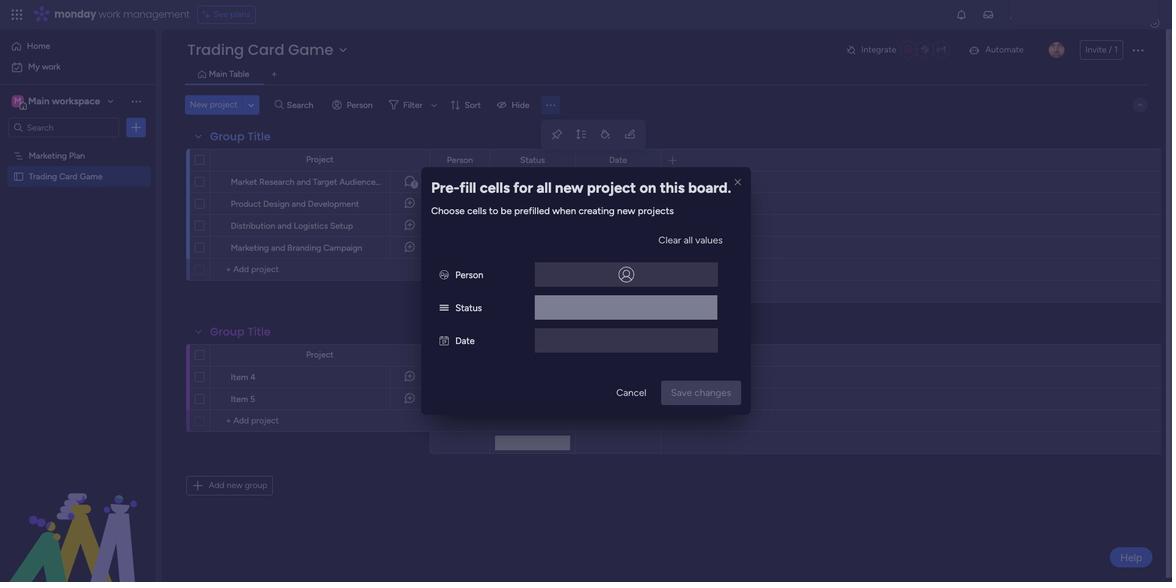 Task type: describe. For each thing, give the bounding box(es) containing it.
on left "this"
[[640, 179, 657, 197]]

1 date field from the top
[[606, 154, 630, 167]]

0 vertical spatial all
[[537, 179, 552, 197]]

angle down image
[[248, 100, 254, 110]]

item 5
[[231, 394, 255, 405]]

person inside 'popup button'
[[347, 100, 373, 110]]

0 vertical spatial trading
[[187, 40, 244, 60]]

market research and target audience analysis
[[231, 177, 409, 187]]

status for status field for 2nd date field from the top
[[520, 350, 545, 361]]

marketing for marketing and branding campaign
[[231, 243, 269, 253]]

product
[[231, 199, 261, 209]]

target
[[313, 177, 337, 187]]

main for main table
[[209, 69, 227, 79]]

pre-
[[431, 179, 460, 197]]

pre-fill cells for all new project on this board.
[[431, 179, 731, 197]]

/
[[1109, 45, 1112, 55]]

trading card game button
[[185, 40, 353, 60]]

1 inside 1 button
[[413, 181, 416, 188]]

0 horizontal spatial game
[[80, 171, 102, 181]]

see
[[214, 9, 228, 20]]

marketing plan
[[29, 150, 85, 161]]

table
[[229, 69, 249, 79]]

new project button
[[185, 95, 242, 115]]

automate button
[[964, 40, 1029, 60]]

new
[[190, 100, 208, 110]]

audience
[[339, 177, 376, 187]]

home option
[[7, 37, 148, 56]]

project for status field for 2nd date field from the top's group title field
[[306, 350, 334, 360]]

research
[[259, 177, 295, 187]]

and down distribution and logistics setup
[[271, 243, 285, 253]]

fill
[[460, 179, 476, 197]]

main table tab list
[[185, 65, 1148, 85]]

workspace image
[[12, 95, 24, 108]]

my work link
[[7, 57, 148, 77]]

help
[[1120, 552, 1142, 564]]

person field for 2nd date field from the bottom's status field
[[444, 154, 476, 167]]

project inside button
[[210, 100, 238, 110]]

arrow down image
[[427, 98, 442, 112]]

main table
[[209, 69, 249, 79]]

invite / 1 button
[[1080, 40, 1123, 60]]

filter
[[403, 100, 423, 110]]

2 date field from the top
[[606, 349, 630, 362]]

18,
[[611, 199, 621, 208]]

project for group title field corresponding to 2nd date field from the bottom's status field
[[306, 154, 334, 165]]

when
[[552, 205, 576, 217]]

plan
[[69, 150, 85, 161]]

dapulse x slim image
[[735, 177, 741, 188]]

design
[[263, 199, 290, 209]]

item for item 5
[[231, 394, 248, 405]]

workspace selection element
[[12, 94, 102, 110]]

sort
[[465, 100, 481, 110]]

invite
[[1086, 45, 1107, 55]]

branding
[[287, 243, 321, 253]]

person down dapulse date column image
[[447, 350, 473, 361]]

on for market research and target audience analysis
[[541, 177, 551, 187]]

development
[[308, 199, 359, 209]]

my
[[28, 62, 40, 72]]

creating
[[579, 205, 615, 217]]

clear all values button
[[649, 228, 733, 253]]

projects
[[638, 205, 674, 217]]

title for group title field corresponding to 2nd date field from the bottom's status field
[[248, 129, 271, 144]]

person field for status field for 2nd date field from the top
[[444, 349, 476, 362]]

plans
[[230, 9, 250, 20]]

monday
[[54, 7, 96, 21]]

0 vertical spatial james peterson image
[[1138, 5, 1158, 24]]

marketing and branding campaign
[[231, 243, 362, 253]]

add new group
[[209, 481, 267, 491]]

person right v2 multiple person column icon
[[455, 270, 483, 281]]

1 vertical spatial cells
[[467, 205, 487, 217]]

and left target
[[297, 177, 311, 187]]

main table button
[[206, 68, 252, 81]]

1 vertical spatial project
[[587, 179, 636, 197]]

add
[[209, 481, 225, 491]]

1 button
[[390, 171, 430, 193]]

logistics
[[294, 221, 328, 231]]

see plans
[[214, 9, 250, 20]]

work for monday
[[99, 7, 121, 21]]

status field for 2nd date field from the bottom
[[517, 154, 548, 167]]

1 horizontal spatial trading card game
[[187, 40, 333, 60]]

working on it for market research and target audience analysis
[[507, 177, 558, 187]]

home
[[27, 41, 50, 51]]

new project
[[190, 100, 238, 110]]

see plans button
[[197, 5, 256, 24]]

home link
[[7, 37, 148, 56]]

title for status field for 2nd date field from the top's group title field
[[248, 324, 271, 339]]

group for group title field corresponding to 2nd date field from the bottom's status field
[[210, 129, 245, 144]]

1 vertical spatial james peterson image
[[1049, 42, 1065, 58]]

0 vertical spatial card
[[248, 40, 284, 60]]

1 21, from the top
[[612, 221, 621, 230]]

group title for 2nd date field from the bottom's status field
[[210, 129, 271, 144]]

1 vertical spatial date
[[455, 336, 475, 347]]

4 2023 from the top
[[623, 394, 641, 404]]

trading card game inside list box
[[29, 171, 102, 181]]

date for 2nd date field from the bottom's status field
[[609, 155, 627, 165]]

group title field for 2nd date field from the bottom's status field
[[207, 129, 274, 145]]

2 nov 21, 2023 from the top
[[595, 394, 641, 404]]

my work option
[[7, 57, 148, 77]]

4 nov from the top
[[595, 394, 610, 404]]

invite / 1
[[1086, 45, 1118, 55]]

my work
[[28, 62, 61, 72]]

integrate button
[[841, 37, 959, 63]]

new inside button
[[227, 481, 243, 491]]

1 vertical spatial new
[[617, 205, 635, 217]]

on for product design and development
[[541, 198, 551, 209]]

2 2023 from the top
[[623, 221, 641, 230]]

add new group button
[[186, 476, 273, 496]]

update feed image
[[982, 9, 995, 21]]

integrate
[[861, 45, 897, 55]]

filter button
[[384, 95, 442, 115]]

setup
[[330, 221, 353, 231]]

board.
[[688, 179, 731, 197]]

1 vertical spatial trading
[[29, 171, 57, 181]]

notifications image
[[956, 9, 968, 21]]

be
[[501, 205, 512, 217]]

cancel
[[616, 387, 647, 399]]

sort button
[[445, 95, 488, 115]]

v2 search image
[[275, 98, 284, 112]]

help button
[[1110, 548, 1153, 568]]



Task type: vqa. For each thing, say whether or not it's contained in the screenshot.
BRANDING
yes



Task type: locate. For each thing, give the bounding box(es) containing it.
this
[[660, 179, 685, 197]]

game down plan
[[80, 171, 102, 181]]

work right my
[[42, 62, 61, 72]]

work right monday
[[99, 7, 121, 21]]

nov left 19,
[[595, 373, 610, 382]]

marketing down distribution
[[231, 243, 269, 253]]

0 vertical spatial 21,
[[612, 221, 621, 230]]

working on it up prefilled
[[507, 177, 558, 187]]

1 vertical spatial working on it
[[507, 198, 558, 209]]

1 vertical spatial group title field
[[207, 324, 274, 340]]

group for status field for 2nd date field from the top's group title field
[[210, 324, 245, 339]]

main left table
[[209, 69, 227, 79]]

hide
[[512, 100, 530, 110]]

2023 down nov 19, 2023
[[623, 394, 641, 404]]

all right for
[[537, 179, 552, 197]]

0 vertical spatial group
[[210, 129, 245, 144]]

nov 18, 2023
[[595, 199, 642, 208]]

1 horizontal spatial james peterson image
[[1138, 5, 1158, 24]]

title down angle down image
[[248, 129, 271, 144]]

1 horizontal spatial 1
[[1114, 45, 1118, 55]]

group down new project button
[[210, 129, 245, 144]]

1 vertical spatial title
[[248, 324, 271, 339]]

1 vertical spatial 1
[[413, 181, 416, 188]]

0 horizontal spatial trading
[[29, 171, 57, 181]]

0 vertical spatial status
[[520, 155, 545, 165]]

new
[[555, 179, 584, 197], [617, 205, 635, 217], [227, 481, 243, 491]]

21, down 19,
[[612, 394, 621, 404]]

2 group title from the top
[[210, 324, 271, 339]]

choose cells to be prefilled when creating new projects
[[431, 205, 674, 217]]

1 right analysis
[[413, 181, 416, 188]]

group title for status field for 2nd date field from the top
[[210, 324, 271, 339]]

project right new
[[210, 100, 238, 110]]

2 group title field from the top
[[207, 324, 274, 340]]

3 2023 from the top
[[623, 373, 641, 382]]

1 vertical spatial status field
[[517, 349, 548, 362]]

group title
[[210, 129, 271, 144], [210, 324, 271, 339]]

group title up item 4
[[210, 324, 271, 339]]

1 vertical spatial person field
[[444, 349, 476, 362]]

1 vertical spatial group
[[210, 324, 245, 339]]

trading
[[187, 40, 244, 60], [29, 171, 57, 181]]

new up when at the top left of the page
[[555, 179, 584, 197]]

1 horizontal spatial trading
[[187, 40, 244, 60]]

work
[[99, 7, 121, 21], [42, 62, 61, 72]]

0 vertical spatial date
[[609, 155, 627, 165]]

0 horizontal spatial 1
[[413, 181, 416, 188]]

2 person field from the top
[[444, 349, 476, 362]]

all right clear
[[684, 234, 693, 246]]

2 vertical spatial date
[[609, 350, 627, 361]]

main
[[209, 69, 227, 79], [28, 95, 49, 107]]

1 group title field from the top
[[207, 129, 274, 145]]

title
[[248, 129, 271, 144], [248, 324, 271, 339]]

group title down angle down image
[[210, 129, 271, 144]]

working for market research and target audience analysis
[[507, 177, 539, 187]]

date field up nov 18, 2023
[[606, 154, 630, 167]]

distribution
[[231, 221, 275, 231]]

2 item from the top
[[231, 394, 248, 405]]

card
[[248, 40, 284, 60], [59, 171, 78, 181]]

0 horizontal spatial marketing
[[29, 150, 67, 161]]

prefilled
[[514, 205, 550, 217]]

0 vertical spatial main
[[209, 69, 227, 79]]

1 group from the top
[[210, 129, 245, 144]]

person left "filter" popup button
[[347, 100, 373, 110]]

5
[[250, 394, 255, 405]]

game
[[288, 40, 333, 60], [80, 171, 102, 181]]

it for product design and development
[[553, 198, 558, 209]]

it right prefilled
[[553, 198, 558, 209]]

1 vertical spatial card
[[59, 171, 78, 181]]

1 vertical spatial work
[[42, 62, 61, 72]]

2 vertical spatial new
[[227, 481, 243, 491]]

item 4
[[231, 372, 256, 383]]

person
[[347, 100, 373, 110], [447, 155, 473, 165], [455, 270, 483, 281], [447, 350, 473, 361]]

tab inside the main table tab list
[[265, 65, 284, 84]]

1 horizontal spatial project
[[587, 179, 636, 197]]

main inside workspace selection element
[[28, 95, 49, 107]]

2 status field from the top
[[517, 349, 548, 362]]

project
[[306, 154, 334, 165], [306, 350, 334, 360]]

1 horizontal spatial work
[[99, 7, 121, 21]]

0 horizontal spatial work
[[42, 62, 61, 72]]

1 it from the top
[[553, 177, 558, 187]]

person field up fill
[[444, 154, 476, 167]]

main right workspace 'image'
[[28, 95, 49, 107]]

group up item 4
[[210, 324, 245, 339]]

working for product design and development
[[507, 198, 539, 209]]

3 nov from the top
[[595, 373, 610, 382]]

analysis
[[378, 177, 409, 187]]

values
[[695, 234, 723, 246]]

marketing
[[29, 150, 67, 161], [231, 243, 269, 253]]

0 vertical spatial work
[[99, 7, 121, 21]]

1 vertical spatial group title
[[210, 324, 271, 339]]

0 horizontal spatial james peterson image
[[1049, 42, 1065, 58]]

new right creating
[[617, 205, 635, 217]]

marketing for marketing plan
[[29, 150, 67, 161]]

and
[[297, 177, 311, 187], [292, 199, 306, 209], [278, 221, 292, 231], [271, 243, 285, 253]]

1 nov 21, 2023 from the top
[[595, 221, 641, 230]]

Search in workspace field
[[26, 121, 102, 135]]

game up search field
[[288, 40, 333, 60]]

2 working from the top
[[507, 198, 539, 209]]

0 vertical spatial group title
[[210, 129, 271, 144]]

for
[[514, 179, 533, 197]]

2 title from the top
[[248, 324, 271, 339]]

Person field
[[444, 154, 476, 167], [444, 349, 476, 362]]

1 vertical spatial status
[[455, 303, 482, 314]]

1 vertical spatial 21,
[[612, 394, 621, 404]]

group
[[210, 129, 245, 144], [210, 324, 245, 339]]

nov down nov 19, 2023
[[595, 394, 610, 404]]

1 vertical spatial game
[[80, 171, 102, 181]]

0 vertical spatial status field
[[517, 154, 548, 167]]

2 group from the top
[[210, 324, 245, 339]]

2 nov from the top
[[595, 221, 610, 230]]

status field for 2nd date field from the top
[[517, 349, 548, 362]]

trading card game up add view image
[[187, 40, 333, 60]]

nov down creating
[[595, 221, 610, 230]]

1 2023 from the top
[[623, 199, 642, 208]]

1 working from the top
[[507, 177, 539, 187]]

cancel button
[[607, 381, 656, 405]]

1 nov from the top
[[595, 199, 610, 208]]

Status field
[[517, 154, 548, 167], [517, 349, 548, 362]]

Group Title field
[[207, 129, 274, 145], [207, 324, 274, 340]]

hide button
[[492, 95, 537, 115]]

status for 2nd date field from the bottom's status field
[[520, 155, 545, 165]]

lottie animation image
[[0, 459, 156, 582]]

2023 up cancel
[[623, 373, 641, 382]]

21, down 18,
[[612, 221, 621, 230]]

dapulse date column image
[[440, 336, 449, 347]]

0 vertical spatial project
[[210, 100, 238, 110]]

2023 down nov 18, 2023
[[623, 221, 641, 230]]

0 vertical spatial item
[[231, 372, 248, 383]]

item
[[231, 372, 248, 383], [231, 394, 248, 405]]

invite members image
[[1009, 9, 1021, 21]]

2 horizontal spatial new
[[617, 205, 635, 217]]

1 vertical spatial main
[[28, 95, 49, 107]]

work inside option
[[42, 62, 61, 72]]

option
[[0, 144, 156, 147]]

0 horizontal spatial main
[[28, 95, 49, 107]]

working down for
[[507, 198, 539, 209]]

4
[[250, 372, 256, 383]]

cells left to
[[467, 205, 487, 217]]

work for my
[[42, 62, 61, 72]]

2023 right 18,
[[623, 199, 642, 208]]

0 vertical spatial project
[[306, 154, 334, 165]]

v2 status image
[[440, 303, 449, 314]]

on right for
[[541, 177, 551, 187]]

product design and development
[[231, 199, 359, 209]]

0 vertical spatial it
[[553, 177, 558, 187]]

card up add view image
[[248, 40, 284, 60]]

0 vertical spatial cells
[[480, 179, 510, 197]]

1 horizontal spatial new
[[555, 179, 584, 197]]

main inside button
[[209, 69, 227, 79]]

0 vertical spatial group title field
[[207, 129, 274, 145]]

on
[[541, 177, 551, 187], [640, 179, 657, 197], [541, 198, 551, 209]]

campaign
[[323, 243, 362, 253]]

working
[[507, 177, 539, 187], [507, 198, 539, 209]]

working up prefilled
[[507, 177, 539, 187]]

group
[[245, 481, 267, 491]]

person field down dapulse date column image
[[444, 349, 476, 362]]

nov left 18,
[[595, 199, 610, 208]]

status
[[520, 155, 545, 165], [455, 303, 482, 314], [520, 350, 545, 361]]

all
[[537, 179, 552, 197], [684, 234, 693, 246]]

v2 multiple person column image
[[440, 270, 449, 281]]

trading up main table
[[187, 40, 244, 60]]

date field up nov 19, 2023
[[606, 349, 630, 362]]

item left "4"
[[231, 372, 248, 383]]

distribution and logistics setup
[[231, 221, 353, 231]]

nov 19, 2023
[[595, 373, 641, 382]]

1 horizontal spatial card
[[248, 40, 284, 60]]

19,
[[612, 373, 621, 382]]

1 vertical spatial item
[[231, 394, 248, 405]]

0 vertical spatial game
[[288, 40, 333, 60]]

monday work management
[[54, 7, 190, 21]]

0 vertical spatial 1
[[1114, 45, 1118, 55]]

1 vertical spatial all
[[684, 234, 693, 246]]

1 item from the top
[[231, 372, 248, 383]]

clear all values
[[659, 234, 723, 246]]

new right "add"
[[227, 481, 243, 491]]

trading right the public board 'image'
[[29, 171, 57, 181]]

1 vertical spatial project
[[306, 350, 334, 360]]

21,
[[612, 221, 621, 230], [612, 394, 621, 404]]

Date field
[[606, 154, 630, 167], [606, 349, 630, 362]]

1 horizontal spatial all
[[684, 234, 693, 246]]

lottie animation element
[[0, 459, 156, 582]]

to
[[489, 205, 498, 217]]

menu image
[[545, 99, 556, 111]]

2023
[[623, 199, 642, 208], [623, 221, 641, 230], [623, 373, 641, 382], [623, 394, 641, 404]]

0 horizontal spatial new
[[227, 481, 243, 491]]

clear
[[659, 234, 681, 246]]

date for status field for 2nd date field from the top
[[609, 350, 627, 361]]

1 vertical spatial working
[[507, 198, 539, 209]]

1 status field from the top
[[517, 154, 548, 167]]

group title field up item 4
[[207, 324, 274, 340]]

nov
[[595, 199, 610, 208], [595, 221, 610, 230], [595, 373, 610, 382], [595, 394, 610, 404]]

all inside button
[[684, 234, 693, 246]]

1 horizontal spatial marketing
[[231, 243, 269, 253]]

2 it from the top
[[553, 198, 558, 209]]

0 vertical spatial marketing
[[29, 150, 67, 161]]

Search field
[[284, 96, 320, 114]]

james peterson image
[[1138, 5, 1158, 24], [1049, 42, 1065, 58]]

0 vertical spatial title
[[248, 129, 271, 144]]

working on it for product design and development
[[507, 198, 558, 209]]

0 horizontal spatial card
[[59, 171, 78, 181]]

public board image
[[13, 170, 24, 182]]

nov 21, 2023 down nov 19, 2023
[[595, 394, 641, 404]]

it up choose cells to be prefilled when creating new projects
[[553, 177, 558, 187]]

date up nov 19, 2023
[[609, 350, 627, 361]]

1 project from the top
[[306, 154, 334, 165]]

select product image
[[11, 9, 23, 21]]

automate
[[986, 45, 1024, 55]]

0 horizontal spatial trading card game
[[29, 171, 102, 181]]

and down design
[[278, 221, 292, 231]]

1 title from the top
[[248, 129, 271, 144]]

1 horizontal spatial main
[[209, 69, 227, 79]]

1 working on it from the top
[[507, 177, 558, 187]]

on left when at the top left of the page
[[541, 198, 551, 209]]

1 person field from the top
[[444, 154, 476, 167]]

it
[[553, 177, 558, 187], [553, 198, 558, 209]]

collapse image
[[1136, 100, 1145, 110]]

add view image
[[272, 70, 277, 79]]

group title field for status field for 2nd date field from the top
[[207, 324, 274, 340]]

0 vertical spatial date field
[[606, 154, 630, 167]]

0 vertical spatial new
[[555, 179, 584, 197]]

marketing left plan
[[29, 150, 67, 161]]

title up "4"
[[248, 324, 271, 339]]

tab
[[265, 65, 284, 84]]

1 vertical spatial marketing
[[231, 243, 269, 253]]

cells
[[480, 179, 510, 197], [467, 205, 487, 217]]

main for main workspace
[[28, 95, 49, 107]]

1 horizontal spatial game
[[288, 40, 333, 60]]

2 working on it from the top
[[507, 198, 558, 209]]

and right design
[[292, 199, 306, 209]]

date right dapulse date column image
[[455, 336, 475, 347]]

item for item 4
[[231, 372, 248, 383]]

cells up to
[[480, 179, 510, 197]]

card down plan
[[59, 171, 78, 181]]

date up nov 18, 2023
[[609, 155, 627, 165]]

0 horizontal spatial all
[[537, 179, 552, 197]]

management
[[123, 7, 190, 21]]

m
[[14, 96, 21, 106]]

trading card game down marketing plan
[[29, 171, 102, 181]]

project up 18,
[[587, 179, 636, 197]]

0 horizontal spatial project
[[210, 100, 238, 110]]

group title field down angle down image
[[207, 129, 274, 145]]

1 right /
[[1114, 45, 1118, 55]]

2 project from the top
[[306, 350, 334, 360]]

it for market research and target audience analysis
[[553, 177, 558, 187]]

working on it
[[507, 177, 558, 187], [507, 198, 558, 209]]

person button
[[327, 95, 380, 115]]

workspace
[[52, 95, 100, 107]]

working on it down for
[[507, 198, 558, 209]]

1 vertical spatial date field
[[606, 349, 630, 362]]

0 vertical spatial trading card game
[[187, 40, 333, 60]]

market
[[231, 177, 257, 187]]

choose
[[431, 205, 465, 217]]

1 vertical spatial it
[[553, 198, 558, 209]]

0 vertical spatial nov 21, 2023
[[595, 221, 641, 230]]

0 vertical spatial working on it
[[507, 177, 558, 187]]

0 vertical spatial working
[[507, 177, 539, 187]]

nov 21, 2023 down nov 18, 2023
[[595, 221, 641, 230]]

person up fill
[[447, 155, 473, 165]]

1 vertical spatial nov 21, 2023
[[595, 394, 641, 404]]

1
[[1114, 45, 1118, 55], [413, 181, 416, 188]]

1 vertical spatial trading card game
[[29, 171, 102, 181]]

0 vertical spatial person field
[[444, 154, 476, 167]]

list box
[[0, 143, 156, 351]]

1 group title from the top
[[210, 129, 271, 144]]

1 inside "invite / 1" button
[[1114, 45, 1118, 55]]

item left 5
[[231, 394, 248, 405]]

main workspace
[[28, 95, 100, 107]]

trading card game
[[187, 40, 333, 60], [29, 171, 102, 181]]

2 vertical spatial status
[[520, 350, 545, 361]]

2 21, from the top
[[612, 394, 621, 404]]

list box containing marketing plan
[[0, 143, 156, 351]]



